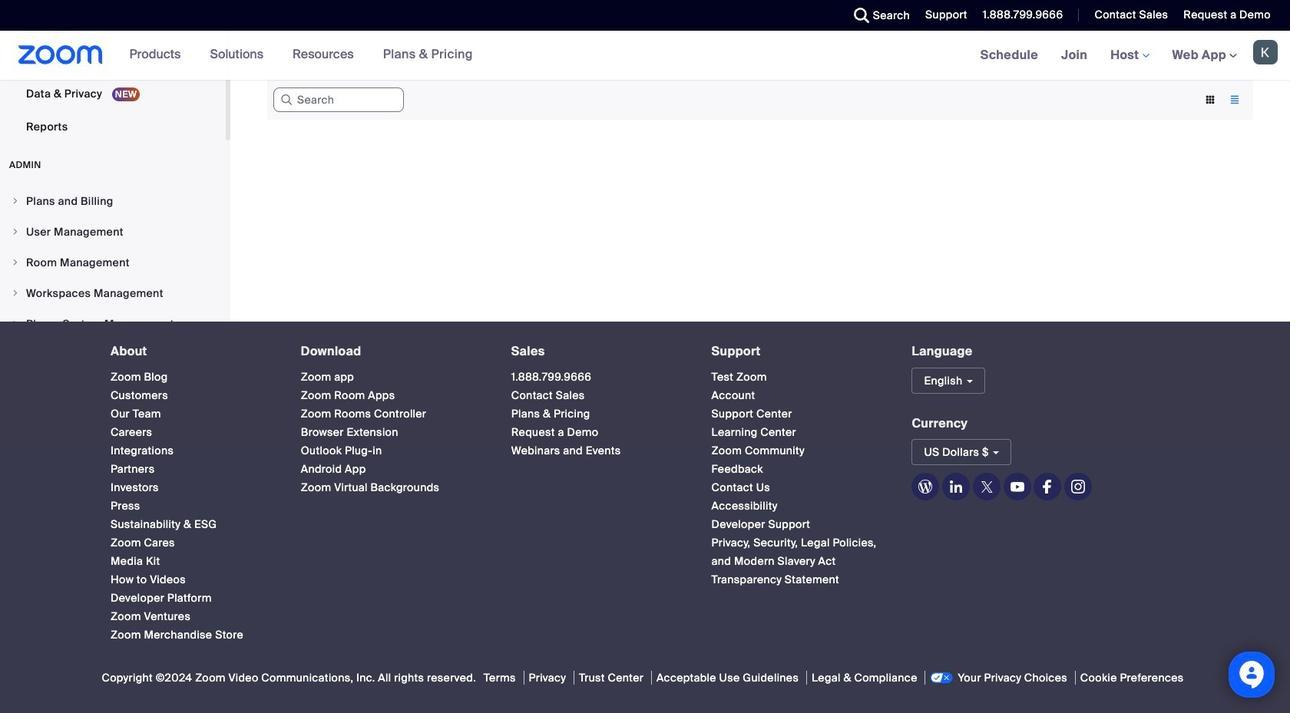 Task type: locate. For each thing, give the bounding box(es) containing it.
4 menu item from the top
[[0, 279, 226, 308]]

3 right image from the top
[[11, 320, 20, 329]]

1 vertical spatial right image
[[11, 289, 20, 298]]

5 menu item from the top
[[0, 310, 226, 339]]

meetings navigation
[[969, 31, 1291, 81]]

right image
[[11, 197, 20, 206], [11, 258, 20, 267]]

1 right image from the top
[[11, 197, 20, 206]]

1 heading from the left
[[111, 345, 273, 358]]

1 right image from the top
[[11, 227, 20, 237]]

2 menu item from the top
[[0, 217, 226, 247]]

2 vertical spatial right image
[[11, 320, 20, 329]]

right image
[[11, 227, 20, 237], [11, 289, 20, 298], [11, 320, 20, 329]]

grid mode, not selected image
[[1198, 93, 1223, 107]]

2 right image from the top
[[11, 289, 20, 298]]

menu item
[[0, 187, 226, 216], [0, 217, 226, 247], [0, 248, 226, 277], [0, 279, 226, 308], [0, 310, 226, 339]]

heading
[[111, 345, 273, 358], [301, 345, 484, 358], [511, 345, 684, 358], [712, 345, 885, 358]]

banner
[[0, 31, 1291, 81]]

3 heading from the left
[[511, 345, 684, 358]]

0 vertical spatial right image
[[11, 197, 20, 206]]

0 vertical spatial right image
[[11, 227, 20, 237]]

1 vertical spatial right image
[[11, 258, 20, 267]]



Task type: vqa. For each thing, say whether or not it's contained in the screenshot.
Host
no



Task type: describe. For each thing, give the bounding box(es) containing it.
right image for 2nd menu item from the bottom of the admin menu "menu"
[[11, 289, 20, 298]]

list mode, selected image
[[1223, 93, 1248, 107]]

admin menu menu
[[0, 187, 226, 402]]

right image for 5th menu item from the top of the admin menu "menu"
[[11, 320, 20, 329]]

profile picture image
[[1254, 40, 1278, 65]]

product information navigation
[[118, 31, 485, 80]]

4 heading from the left
[[712, 345, 885, 358]]

2 right image from the top
[[11, 258, 20, 267]]

2 heading from the left
[[301, 345, 484, 358]]

Search text field
[[273, 88, 404, 112]]

3 menu item from the top
[[0, 248, 226, 277]]

right image for fourth menu item from the bottom
[[11, 227, 20, 237]]

personal menu menu
[[0, 0, 226, 144]]

zoom logo image
[[18, 45, 103, 65]]

1 menu item from the top
[[0, 187, 226, 216]]



